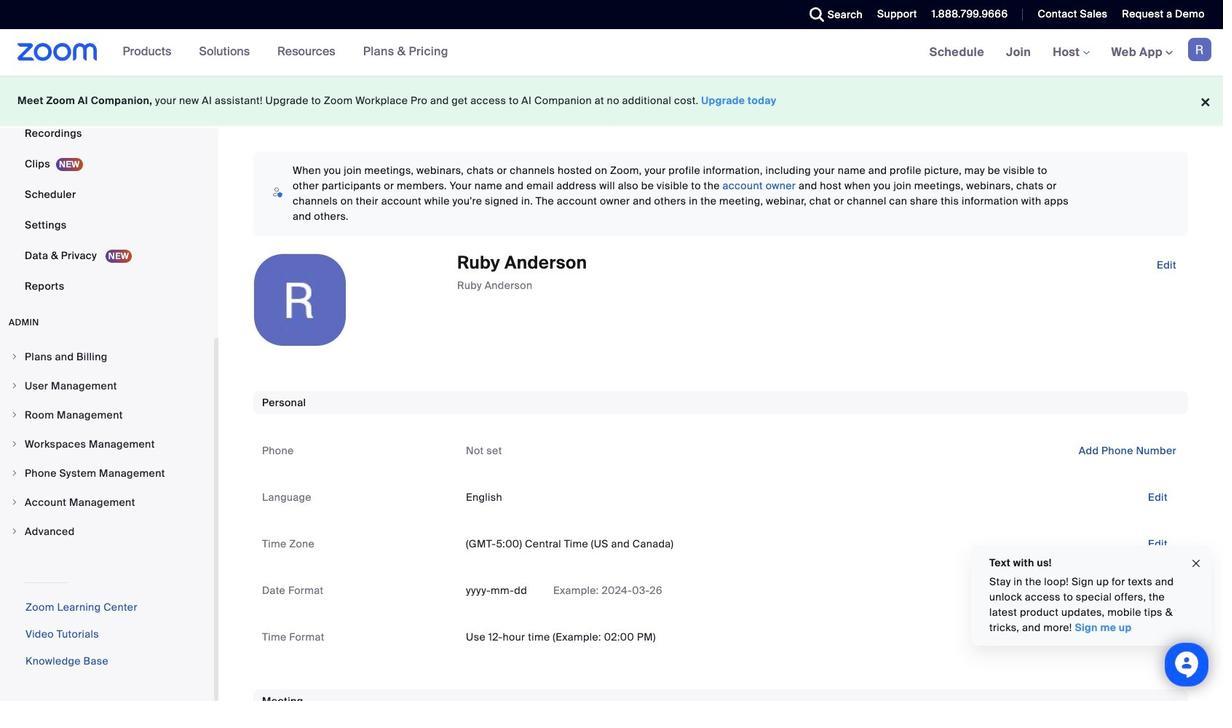 Task type: locate. For each thing, give the bounding box(es) containing it.
4 right image from the top
[[10, 498, 19, 507]]

menu item
[[0, 343, 214, 371], [0, 372, 214, 400], [0, 401, 214, 429], [0, 431, 214, 458], [0, 460, 214, 487], [0, 489, 214, 516], [0, 518, 214, 546]]

4 menu item from the top
[[0, 431, 214, 458]]

right image
[[10, 382, 19, 390], [10, 411, 19, 420], [10, 469, 19, 478], [10, 498, 19, 507]]

admin menu menu
[[0, 343, 214, 547]]

personal menu menu
[[0, 0, 214, 302]]

1 right image from the top
[[10, 353, 19, 361]]

3 menu item from the top
[[0, 401, 214, 429]]

product information navigation
[[112, 29, 460, 76]]

edit user photo image
[[288, 294, 312, 307]]

2 vertical spatial right image
[[10, 527, 19, 536]]

footer
[[0, 76, 1224, 126]]

3 right image from the top
[[10, 469, 19, 478]]

right image
[[10, 353, 19, 361], [10, 440, 19, 449], [10, 527, 19, 536]]

3 right image from the top
[[10, 527, 19, 536]]

banner
[[0, 29, 1224, 76]]

zoom logo image
[[17, 43, 97, 61]]

1 vertical spatial right image
[[10, 440, 19, 449]]

0 vertical spatial right image
[[10, 353, 19, 361]]

profile picture image
[[1189, 38, 1212, 61]]

5 menu item from the top
[[0, 460, 214, 487]]

2 right image from the top
[[10, 440, 19, 449]]



Task type: vqa. For each thing, say whether or not it's contained in the screenshot.
2nd application from the bottom
no



Task type: describe. For each thing, give the bounding box(es) containing it.
meetings navigation
[[919, 29, 1224, 76]]

user photo image
[[254, 254, 346, 346]]

2 right image from the top
[[10, 411, 19, 420]]

1 right image from the top
[[10, 382, 19, 390]]

7 menu item from the top
[[0, 518, 214, 546]]

close image
[[1191, 555, 1203, 572]]

6 menu item from the top
[[0, 489, 214, 516]]

2 menu item from the top
[[0, 372, 214, 400]]

1 menu item from the top
[[0, 343, 214, 371]]



